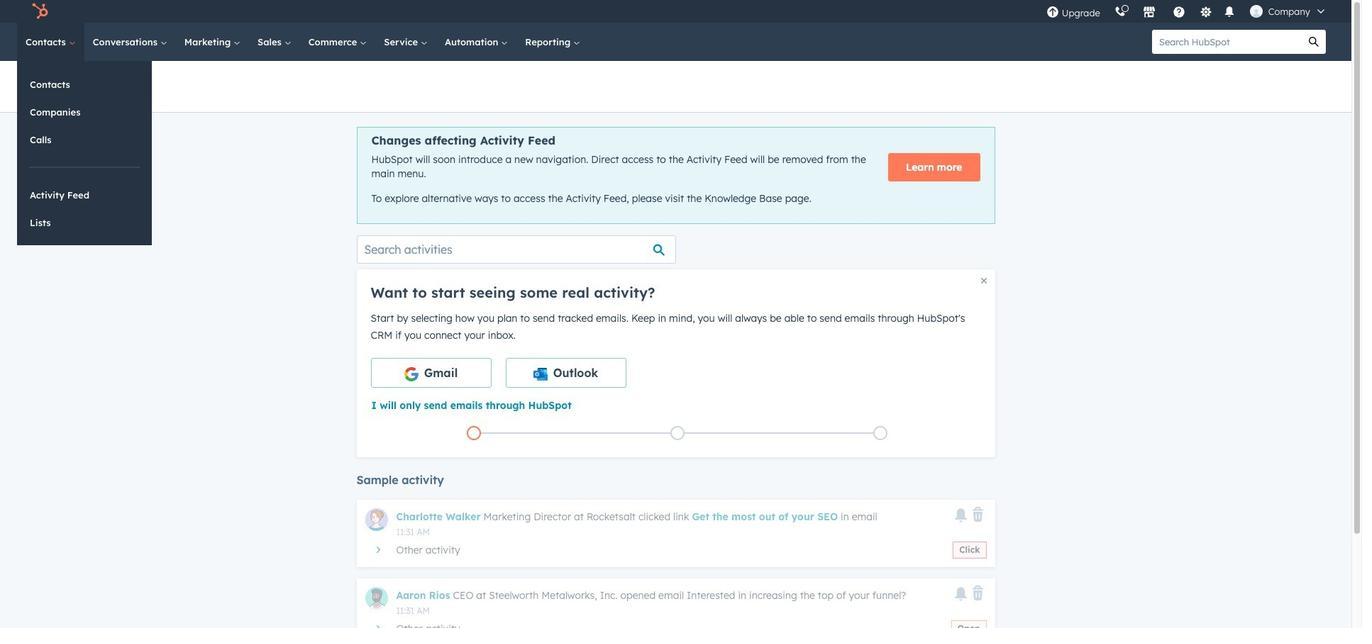 Task type: locate. For each thing, give the bounding box(es) containing it.
None checkbox
[[371, 358, 492, 388], [506, 358, 626, 388], [371, 358, 492, 388], [506, 358, 626, 388]]

jacob simon image
[[1251, 5, 1263, 18]]

menu
[[1040, 0, 1335, 23]]

onboarding.steps.sendtrackedemailingmail.title image
[[674, 430, 681, 438]]

onboarding.steps.finalstep.title image
[[878, 430, 885, 438]]

contacts menu
[[17, 61, 152, 246]]

list
[[372, 424, 983, 444]]



Task type: describe. For each thing, give the bounding box(es) containing it.
close image
[[981, 278, 987, 284]]

marketplaces image
[[1143, 6, 1156, 19]]

Search HubSpot search field
[[1153, 30, 1303, 54]]

Search activities search field
[[357, 236, 676, 264]]



Task type: vqa. For each thing, say whether or not it's contained in the screenshot.
better to the left
no



